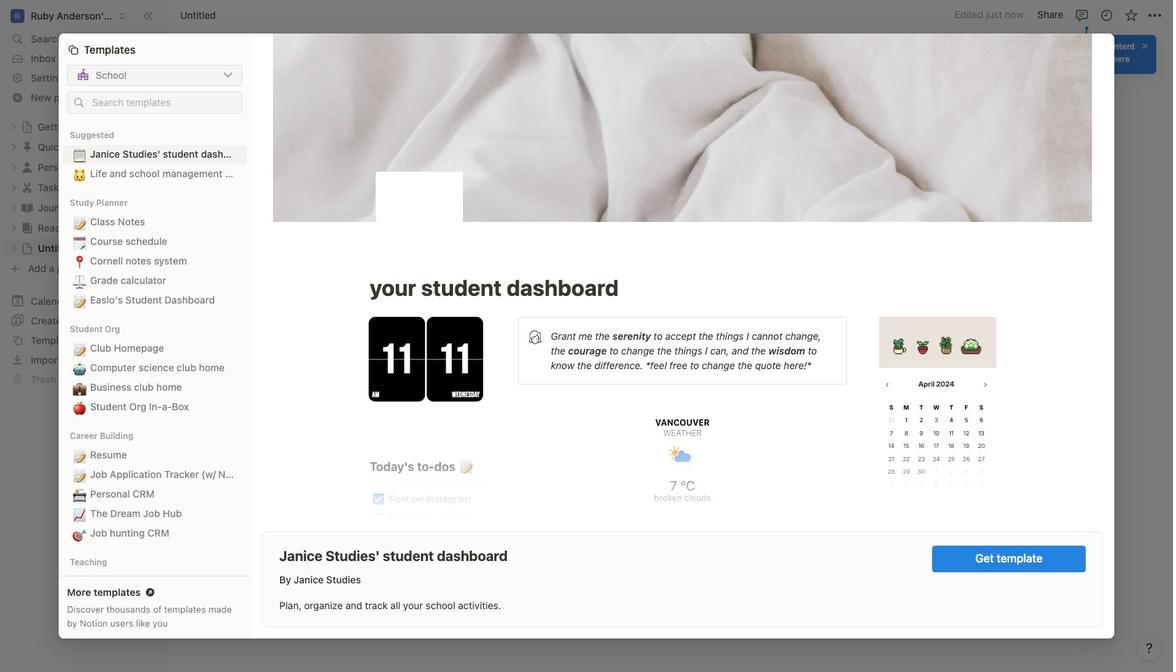 Task type: locate. For each thing, give the bounding box(es) containing it.
comments image
[[1075, 8, 1089, 22]]

1 vertical spatial 📝 image
[[73, 340, 87, 358]]

📝 image
[[73, 214, 87, 232], [73, 340, 87, 358], [73, 447, 87, 465]]

menu
[[423, 462, 801, 606]]

📝 image up 📇 icon
[[73, 447, 87, 465]]

favorite image
[[1124, 8, 1138, 22]]

updates image
[[1100, 8, 1114, 22]]

📝 image up 🗓 'icon'
[[73, 214, 87, 232]]

👋 image
[[73, 573, 87, 591]]

📝 image up '🤖' image
[[73, 340, 87, 358]]

1 vertical spatial 📝 image
[[73, 466, 87, 485]]

2 vertical spatial 📝 image
[[73, 447, 87, 465]]

📍 image
[[73, 253, 87, 271]]

Search templates text field
[[92, 97, 235, 108]]

📝 image for '🤖' image
[[73, 340, 87, 358]]

📝 image
[[73, 292, 87, 310], [73, 466, 87, 485]]

2 📝 image from the top
[[73, 340, 87, 358]]

📝 image up 📇 icon
[[73, 466, 87, 485]]

1 📝 image from the top
[[73, 214, 87, 232]]

page icon image
[[376, 172, 463, 259]]

1 📝 image from the top
[[73, 292, 87, 310]]

0 vertical spatial 📝 image
[[73, 214, 87, 232]]

🤖 image
[[73, 359, 87, 378]]

0 vertical spatial 📝 image
[[73, 292, 87, 310]]

📝 image down ⚖️ icon
[[73, 292, 87, 310]]

📇 image
[[73, 486, 87, 504]]



Task type: describe. For each thing, give the bounding box(es) containing it.
3 📝 image from the top
[[73, 447, 87, 465]]

📈 image
[[73, 505, 87, 524]]

🗓 image
[[73, 233, 87, 251]]

close sidebar image
[[142, 10, 154, 21]]

📝 image for 🗓 'icon'
[[73, 214, 87, 232]]

2 📝 image from the top
[[73, 466, 87, 485]]

💼 image
[[73, 379, 87, 397]]

📋 image
[[73, 146, 87, 164]]

🎯 image
[[73, 525, 87, 543]]

🍎 image
[[73, 399, 87, 417]]

⚖️ image
[[73, 272, 87, 290]]

🐱 image
[[73, 165, 87, 183]]



